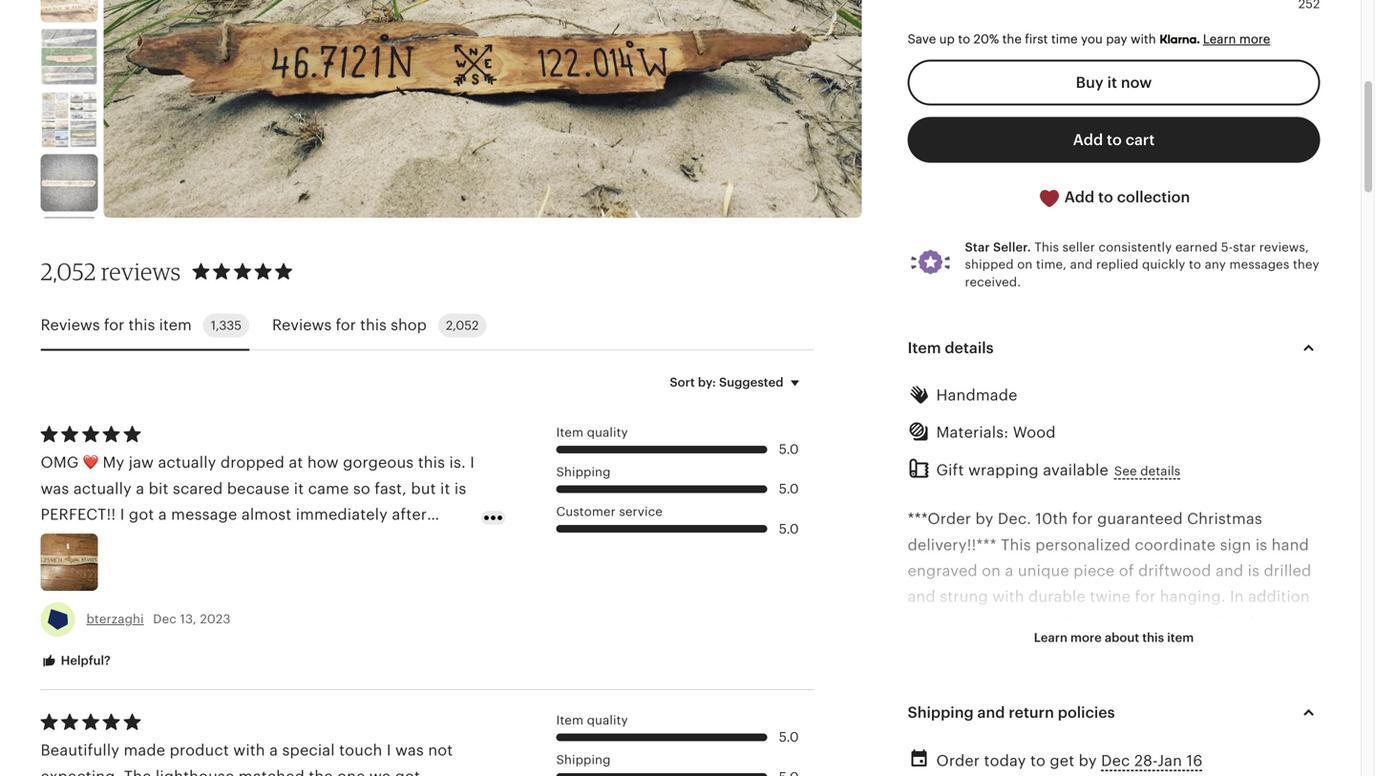 Task type: locate. For each thing, give the bounding box(es) containing it.
by left n,
[[1079, 753, 1097, 770]]

not
[[428, 742, 453, 760]]

reviews for this item
[[41, 317, 192, 334]]

to inside this seller consistently earned 5-star reviews, shipped on time, and replied quickly to any messages they received.
[[1189, 258, 1202, 272]]

your up the compass.
[[1123, 615, 1156, 632]]

0 vertical spatial this
[[1035, 240, 1060, 255]]

product
[[170, 742, 229, 760]]

buy it now
[[1076, 74, 1152, 91]]

addition
[[1249, 589, 1310, 606]]

dec left 28-
[[1102, 753, 1131, 770]]

a up matched
[[270, 742, 278, 760]]

1 reviews from the left
[[41, 317, 100, 334]]

piece
[[1074, 563, 1115, 580]]

learn down durable on the bottom right of the page
[[1034, 631, 1068, 645]]

2,052
[[41, 257, 96, 286], [446, 318, 479, 333]]

0 vertical spatial an
[[975, 641, 993, 658]]

this up time,
[[1035, 240, 1060, 255]]

1 vertical spatial the
[[309, 768, 333, 777]]

twine
[[1090, 589, 1131, 606]]

add for add to collection
[[1065, 189, 1095, 206]]

add to cart button
[[908, 117, 1321, 163]]

1 vertical spatial more
[[1071, 631, 1102, 645]]

this inside learn more about this item dropdown button
[[1143, 631, 1165, 645]]

0 vertical spatial sign
[[1221, 537, 1252, 554]]

quality
[[587, 425, 628, 440], [587, 714, 628, 728]]

the inside save up to 20% the first time you pay with klarna. learn more
[[1003, 32, 1022, 46]]

you right if
[[1208, 641, 1236, 658]]

item quality
[[556, 425, 628, 440], [556, 714, 628, 728]]

this right the about
[[1143, 631, 1165, 645]]

klarna.
[[1160, 32, 1200, 47]]

engraved up the alternate
[[998, 641, 1068, 658]]

the
[[1003, 32, 1022, 46], [309, 768, 333, 777]]

1 vertical spatial with
[[993, 589, 1025, 606]]

add up seller
[[1065, 189, 1095, 206]]

details
[[945, 340, 994, 357], [1141, 464, 1181, 479]]

sort by: suggested button
[[656, 362, 821, 403]]

item
[[908, 340, 941, 357], [556, 425, 584, 440], [556, 714, 584, 728]]

0 vertical spatial item
[[908, 340, 941, 357]]

0 vertical spatial quality
[[587, 425, 628, 440]]

and
[[1071, 258, 1093, 272], [1216, 563, 1244, 580], [908, 589, 936, 606], [978, 704, 1005, 722]]

1 horizontal spatial engraved
[[998, 641, 1068, 658]]

on up strung
[[982, 563, 1001, 580]]

with up custom at the bottom
[[993, 589, 1025, 606]]

to left cart on the right of the page
[[1107, 132, 1122, 149]]

1 horizontal spatial learn
[[1203, 32, 1237, 46]]

with right pay
[[1131, 32, 1157, 46]]

the down special
[[309, 768, 333, 777]]

on down seller.
[[1018, 258, 1033, 272]]

custom
[[965, 615, 1021, 632]]

matched
[[239, 768, 305, 777]]

an right the prefer
[[957, 667, 975, 684]]

by
[[976, 511, 994, 528], [1079, 753, 1097, 770]]

0 vertical spatial a
[[1005, 563, 1014, 580]]

1 vertical spatial this
[[1001, 537, 1032, 554]]

for
[[104, 317, 124, 334], [336, 317, 356, 334], [1073, 511, 1093, 528], [1135, 589, 1156, 606]]

star
[[965, 240, 990, 255]]

1 horizontal spatial this
[[1035, 240, 1060, 255]]

0 horizontal spatial this
[[1001, 537, 1032, 554]]

2,052 up reviews for this item
[[41, 257, 96, 286]]

0 vertical spatial item quality
[[556, 425, 628, 440]]

2 your from the left
[[1123, 615, 1156, 632]]

on inside the ***order by dec. 10th for guaranteed christmas delivery!!*** this personalized coordinate sign is hand engraved on a unique piece of driftwood and is drilled and strung with durable twine for hanging. in addition to your custom coordinates, your personalized sign includes an engraved arrow compass. if you would prefer an alternate image, please specify.
[[982, 563, 1001, 580]]

1 horizontal spatial details
[[1141, 464, 1181, 479]]

1 vertical spatial details
[[1141, 464, 1181, 479]]

add to collection button
[[908, 174, 1321, 222]]

reviews down 2,052 reviews
[[41, 317, 100, 334]]

0 horizontal spatial personalized
[[1036, 537, 1131, 554]]

hand
[[1272, 537, 1310, 554]]

0 vertical spatial learn
[[1203, 32, 1237, 46]]

reviews
[[101, 257, 181, 286]]

customer
[[556, 505, 616, 519]]

0 vertical spatial on
[[1018, 258, 1033, 272]]

shipping inside dropdown button
[[908, 704, 974, 722]]

format options decimal degree:  41.8781° n, 87.6297° w
[[908, 719, 1201, 762]]

2,052 inside tab list
[[446, 318, 479, 333]]

by left dec.
[[976, 511, 994, 528]]

to down earned
[[1189, 258, 1202, 272]]

view details of this review photo by bterzaghi image
[[41, 534, 98, 591]]

0 vertical spatial 2,052
[[41, 257, 96, 286]]

this left shop
[[360, 317, 387, 334]]

would
[[1240, 641, 1285, 658]]

expecting.
[[41, 768, 120, 777]]

specify.
[[1158, 667, 1216, 684]]

personalized driftwood sign longitude latitude custom image 8 image
[[41, 154, 98, 212]]

1 vertical spatial a
[[270, 742, 278, 760]]

details up handmade
[[945, 340, 994, 357]]

1 vertical spatial shipping
[[908, 704, 974, 722]]

messages
[[1230, 258, 1290, 272]]

and down seller
[[1071, 258, 1093, 272]]

you left pay
[[1081, 32, 1103, 46]]

1 horizontal spatial sign
[[1260, 615, 1291, 632]]

2,052 right shop
[[446, 318, 479, 333]]

add inside button
[[1073, 132, 1104, 149]]

to
[[958, 32, 971, 46], [1107, 132, 1122, 149], [1099, 189, 1114, 206], [1189, 258, 1202, 272], [908, 615, 923, 632], [1031, 753, 1046, 770]]

more right klarna. at top right
[[1240, 32, 1271, 46]]

0 horizontal spatial item
[[159, 317, 192, 334]]

1 vertical spatial item
[[556, 425, 584, 440]]

engraved down delivery!!***
[[908, 563, 978, 580]]

0 horizontal spatial engraved
[[908, 563, 978, 580]]

1 vertical spatial 2,052
[[446, 318, 479, 333]]

see details link
[[1115, 463, 1181, 480]]

reviews right 1,335
[[272, 317, 332, 334]]

your up includes
[[928, 615, 961, 632]]

add left cart on the right of the page
[[1073, 132, 1104, 149]]

2,052 for 2,052
[[446, 318, 479, 333]]

coordinates,
[[1025, 615, 1118, 632]]

1 quality from the top
[[587, 425, 628, 440]]

1 horizontal spatial this
[[360, 317, 387, 334]]

item inside dropdown button
[[1168, 631, 1194, 645]]

2 vertical spatial with
[[233, 742, 265, 760]]

reviews
[[41, 317, 100, 334], [272, 317, 332, 334]]

more inside learn more about this item dropdown button
[[1071, 631, 1102, 645]]

0 vertical spatial details
[[945, 340, 994, 357]]

sign down christmas
[[1221, 537, 1252, 554]]

1 horizontal spatial you
[[1208, 641, 1236, 658]]

the left first
[[1003, 32, 1022, 46]]

2 reviews from the left
[[272, 317, 332, 334]]

to left "collection" at the right of page
[[1099, 189, 1114, 206]]

2 horizontal spatial this
[[1143, 631, 1165, 645]]

it
[[1108, 74, 1118, 91]]

shipped
[[965, 258, 1014, 272]]

to right up
[[958, 32, 971, 46]]

item left 1,335
[[159, 317, 192, 334]]

helpful?
[[58, 654, 111, 668]]

1 vertical spatial you
[[1208, 641, 1236, 658]]

1 vertical spatial learn
[[1034, 631, 1068, 645]]

and left return
[[978, 704, 1005, 722]]

add inside "button"
[[1065, 189, 1095, 206]]

1 horizontal spatial on
[[1018, 258, 1033, 272]]

0 horizontal spatial details
[[945, 340, 994, 357]]

consistently
[[1099, 240, 1172, 255]]

0 horizontal spatial 2,052
[[41, 257, 96, 286]]

to up includes
[[908, 615, 923, 632]]

0 horizontal spatial you
[[1081, 32, 1103, 46]]

delivery!!***
[[908, 537, 997, 554]]

0 horizontal spatial by
[[976, 511, 994, 528]]

item
[[159, 317, 192, 334], [1168, 631, 1194, 645]]

collection
[[1117, 189, 1191, 206]]

more left the about
[[1071, 631, 1102, 645]]

for right the twine
[[1135, 589, 1156, 606]]

1 vertical spatial item
[[1168, 631, 1194, 645]]

more
[[1240, 32, 1271, 46], [1071, 631, 1102, 645]]

today
[[985, 753, 1027, 770]]

13,
[[180, 613, 197, 627]]

1 horizontal spatial item
[[1168, 631, 1194, 645]]

0 vertical spatial more
[[1240, 32, 1271, 46]]

1 5.0 from the top
[[779, 442, 799, 457]]

item up specify.
[[1168, 631, 1194, 645]]

quickly
[[1143, 258, 1186, 272]]

item details button
[[891, 325, 1338, 371]]

with inside the ***order by dec. 10th for guaranteed christmas delivery!!*** this personalized coordinate sign is hand engraved on a unique piece of driftwood and is drilled and strung with durable twine for hanging. in addition to your custom coordinates, your personalized sign includes an engraved arrow compass. if you would prefer an alternate image, please specify.
[[993, 589, 1025, 606]]

0 vertical spatial personalized
[[1036, 537, 1131, 554]]

i
[[387, 742, 391, 760]]

they
[[1293, 258, 1320, 272]]

reviews,
[[1260, 240, 1310, 255]]

0 vertical spatial you
[[1081, 32, 1103, 46]]

0 vertical spatial add
[[1073, 132, 1104, 149]]

1 vertical spatial dec
[[1102, 753, 1131, 770]]

1 vertical spatial personalized
[[1160, 615, 1255, 632]]

2,052 for 2,052 reviews
[[41, 257, 96, 286]]

is left drilled
[[1248, 563, 1260, 580]]

1 vertical spatial sign
[[1260, 615, 1291, 632]]

this for item
[[129, 317, 155, 334]]

1 vertical spatial item quality
[[556, 714, 628, 728]]

2,052 reviews
[[41, 257, 181, 286]]

1 horizontal spatial with
[[993, 589, 1025, 606]]

an down custom at the bottom
[[975, 641, 993, 658]]

0 horizontal spatial a
[[270, 742, 278, 760]]

reviews for this shop
[[272, 317, 427, 334]]

41.8781°
[[1035, 745, 1095, 762]]

1 horizontal spatial more
[[1240, 32, 1271, 46]]

add for add to cart
[[1073, 132, 1104, 149]]

christmas
[[1188, 511, 1263, 528]]

a left unique
[[1005, 563, 1014, 580]]

replied
[[1097, 258, 1139, 272]]

0 horizontal spatial more
[[1071, 631, 1102, 645]]

with up matched
[[233, 742, 265, 760]]

0 horizontal spatial the
[[309, 768, 333, 777]]

includes
[[908, 641, 971, 658]]

0 horizontal spatial learn
[[1034, 631, 1068, 645]]

1 horizontal spatial your
[[1123, 615, 1156, 632]]

tab list
[[41, 302, 814, 351]]

1 horizontal spatial personalized
[[1160, 615, 1255, 632]]

this inside this seller consistently earned 5-star reviews, shipped on time, and replied quickly to any messages they received.
[[1035, 240, 1060, 255]]

buy it now button
[[908, 60, 1321, 106]]

shipping
[[556, 465, 611, 480], [908, 704, 974, 722], [556, 753, 611, 768]]

engraved
[[908, 563, 978, 580], [998, 641, 1068, 658]]

1 vertical spatial on
[[982, 563, 1001, 580]]

one
[[337, 768, 365, 777]]

a inside the ***order by dec. 10th for guaranteed christmas delivery!!*** this personalized coordinate sign is hand engraved on a unique piece of driftwood and is drilled and strung with durable twine for hanging. in addition to your custom coordinates, your personalized sign includes an engraved arrow compass. if you would prefer an alternate image, please specify.
[[1005, 563, 1014, 580]]

0 horizontal spatial with
[[233, 742, 265, 760]]

dec left '13,'
[[153, 613, 177, 627]]

16
[[1187, 753, 1203, 770]]

1 vertical spatial quality
[[587, 714, 628, 728]]

with
[[1131, 32, 1157, 46], [993, 589, 1025, 606], [233, 742, 265, 760]]

is left hand
[[1256, 537, 1268, 554]]

compass.
[[1118, 641, 1190, 658]]

was
[[396, 742, 424, 760]]

1 horizontal spatial reviews
[[272, 317, 332, 334]]

with inside save up to 20% the first time you pay with klarna. learn more
[[1131, 32, 1157, 46]]

1 horizontal spatial the
[[1003, 32, 1022, 46]]

learn more about this item button
[[1020, 621, 1209, 656]]

0 horizontal spatial on
[[982, 563, 1001, 580]]

0 vertical spatial item
[[159, 317, 192, 334]]

and left strung
[[908, 589, 936, 606]]

available
[[1043, 462, 1109, 479]]

if
[[1194, 641, 1204, 658]]

this down dec.
[[1001, 537, 1032, 554]]

0 vertical spatial by
[[976, 511, 994, 528]]

0 horizontal spatial this
[[129, 317, 155, 334]]

received.
[[965, 275, 1021, 289]]

0 vertical spatial with
[[1131, 32, 1157, 46]]

sign down addition
[[1260, 615, 1291, 632]]

for down 2,052 reviews
[[104, 317, 124, 334]]

to left get
[[1031, 753, 1046, 770]]

details inside dropdown button
[[945, 340, 994, 357]]

0 horizontal spatial your
[[928, 615, 961, 632]]

1 your from the left
[[928, 615, 961, 632]]

2 horizontal spatial with
[[1131, 32, 1157, 46]]

***order
[[908, 511, 972, 528]]

personalized up if
[[1160, 615, 1255, 632]]

1 vertical spatial add
[[1065, 189, 1095, 206]]

a inside beautifully made product with a special touch i was not expecting. the lighthouse matched the one we go
[[270, 742, 278, 760]]

1 vertical spatial by
[[1079, 753, 1097, 770]]

touch
[[339, 742, 383, 760]]

0 vertical spatial dec
[[153, 613, 177, 627]]

1 horizontal spatial a
[[1005, 563, 1014, 580]]

1 horizontal spatial 2,052
[[446, 318, 479, 333]]

learn right klarna. at top right
[[1203, 32, 1237, 46]]

this down reviews
[[129, 317, 155, 334]]

pay
[[1106, 32, 1128, 46]]

time
[[1052, 32, 1078, 46]]

sign
[[1221, 537, 1252, 554], [1260, 615, 1291, 632]]

buy
[[1076, 74, 1104, 91]]

0 vertical spatial the
[[1003, 32, 1022, 46]]

0 horizontal spatial reviews
[[41, 317, 100, 334]]

personalized up piece
[[1036, 537, 1131, 554]]

details right 'see'
[[1141, 464, 1181, 479]]

10th
[[1036, 511, 1068, 528]]

format
[[908, 719, 971, 736]]



Task type: vqa. For each thing, say whether or not it's contained in the screenshot.
Dec.
yes



Task type: describe. For each thing, give the bounding box(es) containing it.
the inside beautifully made product with a special touch i was not expecting. the lighthouse matched the one we go
[[309, 768, 333, 777]]

shipping and return policies
[[908, 704, 1115, 722]]

hanging.
[[1160, 589, 1226, 606]]

seller
[[1063, 240, 1096, 255]]

item inside tab list
[[159, 317, 192, 334]]

handmade
[[937, 387, 1018, 404]]

n,
[[1099, 745, 1115, 762]]

add to cart
[[1073, 132, 1155, 149]]

reviews for reviews for this shop
[[272, 317, 332, 334]]

item details
[[908, 340, 994, 357]]

star
[[1234, 240, 1256, 255]]

seller.
[[994, 240, 1031, 255]]

more inside save up to 20% the first time you pay with klarna. learn more
[[1240, 32, 1271, 46]]

to inside add to collection "button"
[[1099, 189, 1114, 206]]

wrapping
[[969, 462, 1039, 479]]

2 item quality from the top
[[556, 714, 628, 728]]

materials:
[[937, 424, 1009, 442]]

dec 28-jan 16 button
[[1102, 747, 1203, 775]]

bterzaghi dec 13, 2023
[[86, 613, 231, 627]]

order today to get by dec 28-jan 16
[[937, 753, 1203, 770]]

2 quality from the top
[[587, 714, 628, 728]]

2 vertical spatial shipping
[[556, 753, 611, 768]]

by inside the ***order by dec. 10th for guaranteed christmas delivery!!*** this personalized coordinate sign is hand engraved on a unique piece of driftwood and is drilled and strung with durable twine for hanging. in addition to your custom coordinates, your personalized sign includes an engraved arrow compass. if you would prefer an alternate image, please specify.
[[976, 511, 994, 528]]

prefer
[[908, 667, 953, 684]]

you inside the ***order by dec. 10th for guaranteed christmas delivery!!*** this personalized coordinate sign is hand engraved on a unique piece of driftwood and is drilled and strung with durable twine for hanging. in addition to your custom coordinates, your personalized sign includes an engraved arrow compass. if you would prefer an alternate image, please specify.
[[1208, 641, 1236, 658]]

to inside the add to cart button
[[1107, 132, 1122, 149]]

this seller consistently earned 5-star reviews, shipped on time, and replied quickly to any messages they received.
[[965, 240, 1320, 289]]

sort by: suggested
[[670, 375, 784, 390]]

0 horizontal spatial sign
[[1221, 537, 1252, 554]]

0 vertical spatial is
[[1256, 537, 1268, 554]]

you inside save up to 20% the first time you pay with klarna. learn more
[[1081, 32, 1103, 46]]

***order by dec. 10th for guaranteed christmas delivery!!*** this personalized coordinate sign is hand engraved on a unique piece of driftwood and is drilled and strung with durable twine for hanging. in addition to your custom coordinates, your personalized sign includes an engraved arrow compass. if you would prefer an alternate image, please specify.
[[908, 511, 1312, 684]]

item inside item details dropdown button
[[908, 340, 941, 357]]

details inside gift wrapping available see details
[[1141, 464, 1181, 479]]

drilled
[[1264, 563, 1312, 580]]

by:
[[698, 375, 716, 390]]

0 vertical spatial engraved
[[908, 563, 978, 580]]

materials: wood
[[937, 424, 1056, 442]]

for left shop
[[336, 317, 356, 334]]

1 vertical spatial an
[[957, 667, 975, 684]]

learn inside dropdown button
[[1034, 631, 1068, 645]]

2 vertical spatial item
[[556, 714, 584, 728]]

4 5.0 from the top
[[779, 731, 799, 745]]

wood
[[1013, 424, 1056, 442]]

to inside save up to 20% the first time you pay with klarna. learn more
[[958, 32, 971, 46]]

28-
[[1135, 753, 1158, 770]]

strung
[[940, 589, 989, 606]]

dec.
[[998, 511, 1032, 528]]

now
[[1121, 74, 1152, 91]]

reviews for reviews for this item
[[41, 317, 100, 334]]

this inside the ***order by dec. 10th for guaranteed christmas delivery!!*** this personalized coordinate sign is hand engraved on a unique piece of driftwood and is drilled and strung with durable twine for hanging. in addition to your custom coordinates, your personalized sign includes an engraved arrow compass. if you would prefer an alternate image, please specify.
[[1001, 537, 1032, 554]]

1,335
[[211, 318, 242, 333]]

star seller.
[[965, 240, 1031, 255]]

with inside beautifully made product with a special touch i was not expecting. the lighthouse matched the one we go
[[233, 742, 265, 760]]

add to collection
[[1061, 189, 1191, 206]]

policies
[[1058, 704, 1115, 722]]

shop
[[391, 317, 427, 334]]

special
[[282, 742, 335, 760]]

see
[[1115, 464, 1137, 479]]

about
[[1105, 631, 1140, 645]]

we
[[370, 768, 391, 777]]

tab list containing reviews for this item
[[41, 302, 814, 351]]

guaranteed
[[1098, 511, 1183, 528]]

gift
[[937, 462, 964, 479]]

and inside this seller consistently earned 5-star reviews, shipped on time, and replied quickly to any messages they received.
[[1071, 258, 1093, 272]]

helpful? button
[[26, 644, 125, 679]]

shipping and return policies button
[[891, 690, 1338, 736]]

made
[[124, 742, 165, 760]]

to inside the ***order by dec. 10th for guaranteed christmas delivery!!*** this personalized coordinate sign is hand engraved on a unique piece of driftwood and is drilled and strung with durable twine for hanging. in addition to your custom coordinates, your personalized sign includes an engraved arrow compass. if you would prefer an alternate image, please specify.
[[908, 615, 923, 632]]

get
[[1050, 753, 1075, 770]]

service
[[619, 505, 663, 519]]

1 vertical spatial is
[[1248, 563, 1260, 580]]

lighthouse
[[156, 768, 234, 777]]

in
[[1230, 589, 1244, 606]]

decimal
[[908, 745, 968, 762]]

personalized driftwood sign longitude latitude custom image 6 image
[[41, 28, 98, 86]]

suggested
[[719, 375, 784, 390]]

and up "in" at bottom
[[1216, 563, 1244, 580]]

first
[[1025, 32, 1048, 46]]

on inside this seller consistently earned 5-star reviews, shipped on time, and replied quickly to any messages they received.
[[1018, 258, 1033, 272]]

2023
[[200, 613, 231, 627]]

the
[[124, 768, 151, 777]]

this for shop
[[360, 317, 387, 334]]

for right 10th
[[1073, 511, 1093, 528]]

earned
[[1176, 240, 1218, 255]]

1 horizontal spatial dec
[[1102, 753, 1131, 770]]

0 horizontal spatial dec
[[153, 613, 177, 627]]

arrow
[[1072, 641, 1114, 658]]

1 item quality from the top
[[556, 425, 628, 440]]

bterzaghi link
[[86, 613, 144, 627]]

2 5.0 from the top
[[779, 482, 799, 497]]

unique
[[1018, 563, 1070, 580]]

personalized driftwood sign longitude latitude custom image 7 image
[[41, 91, 98, 149]]

5-
[[1222, 240, 1234, 255]]

time,
[[1036, 258, 1067, 272]]

customer service
[[556, 505, 663, 519]]

driftwood
[[1139, 563, 1212, 580]]

87.6297°
[[1120, 745, 1183, 762]]

degree:
[[973, 745, 1031, 762]]

1 vertical spatial engraved
[[998, 641, 1068, 658]]

learn inside save up to 20% the first time you pay with klarna. learn more
[[1203, 32, 1237, 46]]

3 5.0 from the top
[[779, 522, 799, 537]]

return
[[1009, 704, 1055, 722]]

0 vertical spatial shipping
[[556, 465, 611, 480]]

coordinate
[[1135, 537, 1216, 554]]

up
[[940, 32, 955, 46]]

learn more about this item
[[1034, 631, 1194, 645]]

and inside shipping and return policies dropdown button
[[978, 704, 1005, 722]]

1 horizontal spatial by
[[1079, 753, 1097, 770]]

order
[[937, 753, 980, 770]]

save
[[908, 32, 936, 46]]



